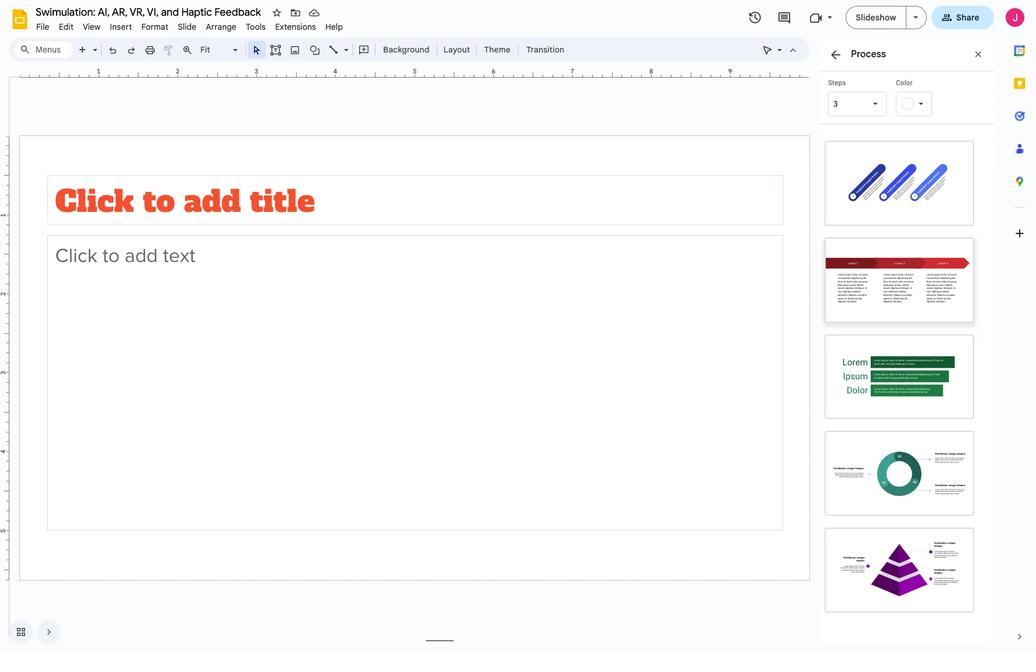 Task type: vqa. For each thing, say whether or not it's contained in the screenshot.
Navigate within field
no



Task type: describe. For each thing, give the bounding box(es) containing it.
insert
[[110, 22, 132, 32]]

background
[[383, 44, 430, 55]]

insert menu item
[[105, 20, 137, 34]]

transition button
[[521, 41, 570, 58]]

layout
[[444, 44, 470, 55]]

Process with three steps. Rectangular steps progress from top to bottom. Accent color: #0f9d58, close to green 11. radio
[[819, 329, 981, 426]]

start slideshow (⌘+enter) image
[[914, 16, 918, 19]]

help
[[326, 22, 343, 32]]

Process with three steps. 3D pyramid with text describing each step. Accent color: #9c27b0, close to light purple 12. radio
[[819, 522, 981, 619]]

background button
[[378, 41, 435, 58]]

steps list box
[[829, 78, 887, 116]]

Process with three steps. Gradient circle with pointers. Accent color: #26a69a, close to green 11. radio
[[819, 426, 981, 522]]

Process with three steps. Gradient bars in 45 degree. Accent color: #4285f4, close to cornflower blue. radio
[[819, 135, 981, 232]]

theme button
[[479, 41, 516, 58]]

process application
[[0, 0, 1037, 654]]

share button
[[932, 6, 995, 29]]

theme
[[484, 44, 511, 55]]

Rename text field
[[32, 5, 268, 19]]

file menu item
[[32, 20, 54, 34]]

option group inside process application
[[819, 124, 995, 619]]

main toolbar
[[72, 41, 570, 58]]

insert image image
[[288, 41, 302, 58]]

Zoom field
[[197, 41, 243, 58]]

tab list inside menu bar banner
[[1004, 34, 1037, 621]]

layout button
[[440, 41, 474, 58]]

tools
[[246, 22, 266, 32]]

color
[[896, 79, 913, 87]]

view menu item
[[78, 20, 105, 34]]

slide menu item
[[173, 20, 201, 34]]

format
[[142, 22, 169, 32]]

slideshow
[[856, 12, 897, 23]]

arrange
[[206, 22, 237, 32]]



Task type: locate. For each thing, give the bounding box(es) containing it.
transition
[[527, 44, 565, 55]]

shape image
[[308, 41, 322, 58]]

slide
[[178, 22, 197, 32]]

extensions
[[275, 22, 316, 32]]

select line image
[[341, 42, 349, 46]]

help menu item
[[321, 20, 348, 34]]

steps
[[829, 79, 846, 87]]

navigation
[[0, 612, 61, 654]]

menu bar containing file
[[32, 15, 348, 34]]

view
[[83, 22, 101, 32]]

format menu item
[[137, 20, 173, 34]]

file
[[36, 22, 49, 32]]

tools menu item
[[241, 20, 271, 34]]

slideshow button
[[846, 6, 907, 29]]

menu bar
[[32, 15, 348, 34]]

menu bar banner
[[0, 0, 1037, 654]]

new slide with layout image
[[90, 42, 98, 46]]

color button
[[896, 78, 955, 116]]

navigation inside process application
[[0, 612, 61, 654]]

mode and view toolbar
[[759, 38, 803, 61]]

extensions menu item
[[271, 20, 321, 34]]

tab list
[[1004, 34, 1037, 621]]

3
[[834, 99, 838, 109]]

arrange menu item
[[201, 20, 241, 34]]

Process with three steps. Arrow style progresses to the right. Accent color: #db4437, close to light red berry 1. radio
[[819, 232, 981, 329]]

Menus field
[[15, 41, 73, 58]]

Zoom text field
[[199, 41, 231, 58]]

edit
[[59, 22, 74, 32]]

edit menu item
[[54, 20, 78, 34]]

menu bar inside menu bar banner
[[32, 15, 348, 34]]

option group
[[819, 124, 995, 619]]

process
[[851, 49, 887, 60]]

process section
[[819, 38, 995, 645]]

share
[[957, 12, 980, 23]]

Star checkbox
[[269, 5, 285, 21]]



